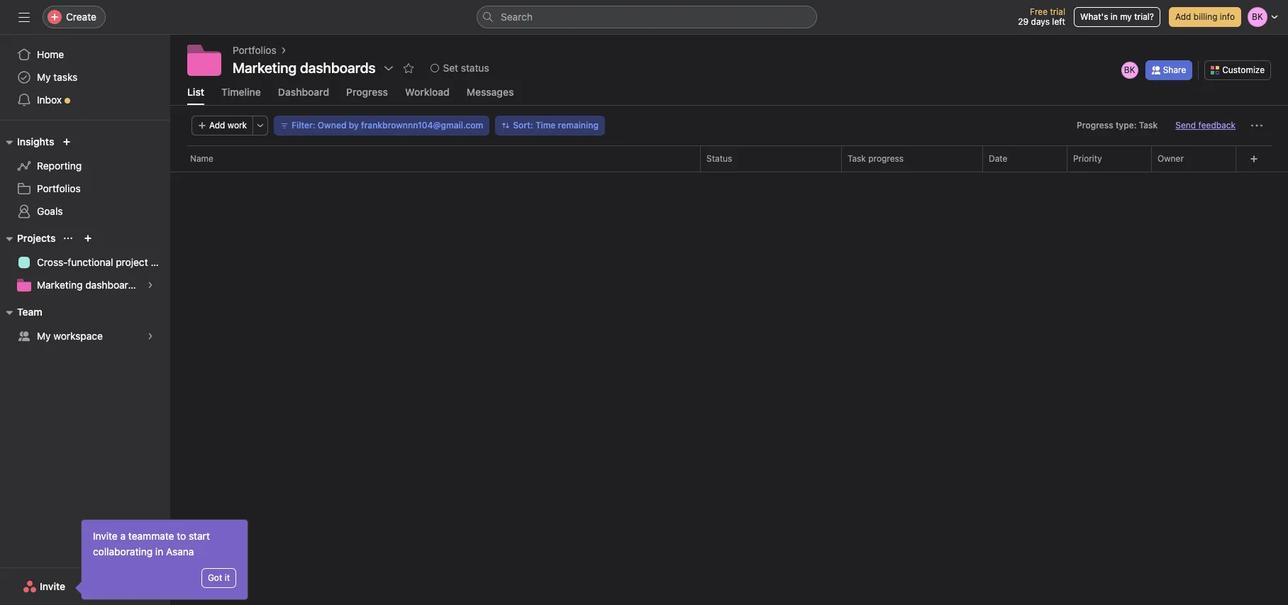 Task type: describe. For each thing, give the bounding box(es) containing it.
list
[[187, 86, 204, 98]]

invite a teammate to start collaborating in asana got it
[[93, 530, 230, 583]]

marketing dashboards
[[233, 60, 376, 76]]

workspace
[[53, 330, 103, 342]]

start
[[189, 530, 210, 542]]

what's
[[1080, 11, 1108, 22]]

1 horizontal spatial more actions image
[[1251, 120, 1263, 131]]

what's in my trial? button
[[1074, 7, 1161, 27]]

sort: time remaining button
[[495, 116, 605, 136]]

free
[[1030, 6, 1048, 17]]

messages link
[[467, 86, 514, 105]]

time
[[536, 120, 556, 131]]

it
[[225, 573, 230, 583]]

plan
[[151, 256, 170, 268]]

see details, my workspace image
[[146, 332, 155, 341]]

a
[[120, 530, 126, 542]]

feedback
[[1199, 120, 1236, 131]]

my for my workspace
[[37, 330, 51, 342]]

29
[[1018, 16, 1029, 27]]

functional
[[68, 256, 113, 268]]

invite for invite
[[40, 580, 65, 592]]

owned
[[318, 120, 347, 131]]

dashboard link
[[278, 86, 329, 105]]

dashboards
[[85, 279, 139, 291]]

progress link
[[346, 86, 388, 105]]

send
[[1176, 120, 1196, 131]]

add billing info button
[[1169, 7, 1241, 27]]

timeline
[[221, 86, 261, 98]]

share
[[1163, 64, 1186, 75]]

owner
[[1158, 153, 1184, 164]]

sort:
[[513, 120, 533, 131]]

free trial 29 days left
[[1018, 6, 1066, 27]]

my workspace
[[37, 330, 103, 342]]

row containing name
[[170, 145, 1288, 172]]

my workspace link
[[9, 325, 162, 348]]

set status
[[443, 62, 489, 74]]

invite button
[[14, 574, 75, 599]]

by
[[349, 120, 359, 131]]

goals link
[[9, 200, 162, 223]]

remaining
[[558, 120, 599, 131]]

marketing dashboards link
[[9, 274, 162, 297]]

what's in my trial?
[[1080, 11, 1154, 22]]

add work
[[209, 120, 247, 131]]

show options image
[[383, 62, 394, 74]]

status
[[707, 153, 732, 164]]

in inside button
[[1111, 11, 1118, 22]]

reporting
[[37, 160, 82, 172]]

progress for progress
[[346, 86, 388, 98]]

customize
[[1223, 64, 1265, 75]]

date
[[989, 153, 1008, 164]]

add field image
[[1250, 155, 1258, 163]]

reporting link
[[9, 155, 162, 177]]

1 vertical spatial task
[[848, 153, 866, 164]]

filter: owned by frankbrownnn104@gmail.com
[[292, 120, 483, 131]]

team
[[17, 306, 42, 318]]

add to starred image
[[403, 62, 414, 74]]

new project or portfolio image
[[84, 234, 93, 243]]

type:
[[1116, 120, 1137, 131]]

add work button
[[192, 116, 253, 136]]

send feedback
[[1176, 120, 1236, 131]]

filter:
[[292, 120, 315, 131]]

timeline link
[[221, 86, 261, 105]]

new image
[[63, 138, 71, 146]]

marketing
[[37, 279, 83, 291]]

cross-functional project plan
[[37, 256, 170, 268]]

my for my tasks
[[37, 71, 51, 83]]

1 vertical spatial portfolios link
[[9, 177, 162, 200]]

cross-functional project plan link
[[9, 251, 170, 274]]

show options, current sort, top image
[[64, 234, 73, 243]]

send feedback link
[[1176, 119, 1236, 132]]

sort: time remaining
[[513, 120, 599, 131]]

name
[[190, 153, 213, 164]]

cross-
[[37, 256, 68, 268]]

asana
[[166, 546, 194, 558]]

set status button
[[424, 58, 496, 78]]

search
[[501, 11, 533, 23]]

filter: owned by frankbrownnn104@gmail.com button
[[274, 116, 490, 136]]

projects button
[[0, 230, 56, 247]]

insights button
[[0, 133, 54, 150]]



Task type: vqa. For each thing, say whether or not it's contained in the screenshot.
Invite within the 'Button'
yes



Task type: locate. For each thing, give the bounding box(es) containing it.
1 horizontal spatial in
[[1111, 11, 1118, 22]]

set
[[443, 62, 458, 74]]

work
[[228, 120, 247, 131]]

add for add billing info
[[1175, 11, 1191, 22]]

inbox
[[37, 94, 62, 106]]

invite inside button
[[40, 580, 65, 592]]

portfolios link up the timeline
[[233, 43, 276, 58]]

0 vertical spatial task
[[1139, 120, 1158, 131]]

dashboard
[[278, 86, 329, 98]]

0 vertical spatial progress
[[346, 86, 388, 98]]

add left billing
[[1175, 11, 1191, 22]]

1 row from the top
[[170, 145, 1288, 172]]

2 row from the top
[[170, 171, 1288, 172]]

create
[[66, 11, 96, 23]]

add left work
[[209, 120, 225, 131]]

task
[[1139, 120, 1158, 131], [848, 153, 866, 164]]

progress inside dropdown button
[[1077, 120, 1114, 131]]

messages
[[467, 86, 514, 98]]

my tasks link
[[9, 66, 162, 89]]

my inside the teams element
[[37, 330, 51, 342]]

1 vertical spatial invite
[[40, 580, 65, 592]]

invite inside invite a teammate to start collaborating in asana got it
[[93, 530, 118, 542]]

0 vertical spatial add
[[1175, 11, 1191, 22]]

task inside dropdown button
[[1139, 120, 1158, 131]]

invite for invite a teammate to start collaborating in asana got it
[[93, 530, 118, 542]]

1 horizontal spatial task
[[1139, 120, 1158, 131]]

got
[[208, 573, 222, 583]]

info
[[1220, 11, 1235, 22]]

hide sidebar image
[[18, 11, 30, 23]]

inbox link
[[9, 89, 162, 111]]

portfolios up the timeline
[[233, 44, 276, 56]]

see details, marketing dashboards image
[[146, 281, 155, 289]]

add billing info
[[1175, 11, 1235, 22]]

bk
[[1124, 64, 1135, 75]]

status
[[461, 62, 489, 74]]

2 my from the top
[[37, 330, 51, 342]]

workload link
[[405, 86, 450, 105]]

search button
[[477, 6, 817, 28]]

portfolios link down the reporting on the top left of page
[[9, 177, 162, 200]]

collaborating
[[93, 546, 153, 558]]

1 horizontal spatial progress
[[1077, 120, 1114, 131]]

more actions image right work
[[256, 121, 265, 130]]

1 vertical spatial portfolios
[[37, 182, 81, 194]]

progress type: task
[[1077, 120, 1158, 131]]

teammate
[[128, 530, 174, 542]]

0 horizontal spatial portfolios link
[[9, 177, 162, 200]]

0 vertical spatial in
[[1111, 11, 1118, 22]]

add
[[1175, 11, 1191, 22], [209, 120, 225, 131]]

add for add work
[[209, 120, 225, 131]]

portfolios
[[233, 44, 276, 56], [37, 182, 81, 194]]

in down "teammate"
[[155, 546, 163, 558]]

1 vertical spatial add
[[209, 120, 225, 131]]

billing
[[1194, 11, 1218, 22]]

create button
[[43, 6, 106, 28]]

list link
[[187, 86, 204, 105]]

1 horizontal spatial invite
[[93, 530, 118, 542]]

tasks
[[53, 71, 78, 83]]

search list box
[[477, 6, 817, 28]]

home
[[37, 48, 64, 60]]

invite
[[93, 530, 118, 542], [40, 580, 65, 592]]

frankbrownnn104@gmail.com
[[361, 120, 483, 131]]

trial
[[1050, 6, 1066, 17]]

1 my from the top
[[37, 71, 51, 83]]

share button
[[1146, 60, 1193, 80]]

row
[[170, 145, 1288, 172], [170, 171, 1288, 172]]

1 horizontal spatial portfolios
[[233, 44, 276, 56]]

marketing dashboards
[[37, 279, 139, 291]]

task right type: on the right
[[1139, 120, 1158, 131]]

0 vertical spatial portfolios
[[233, 44, 276, 56]]

my
[[37, 71, 51, 83], [37, 330, 51, 342]]

got it button
[[201, 568, 236, 588]]

trial?
[[1135, 11, 1154, 22]]

0 horizontal spatial task
[[848, 153, 866, 164]]

portfolios down the reporting on the top left of page
[[37, 182, 81, 194]]

1 vertical spatial my
[[37, 330, 51, 342]]

0 horizontal spatial add
[[209, 120, 225, 131]]

my inside "link"
[[37, 71, 51, 83]]

1 horizontal spatial add
[[1175, 11, 1191, 22]]

team button
[[0, 304, 42, 321]]

home link
[[9, 43, 162, 66]]

more actions image
[[1251, 120, 1263, 131], [256, 121, 265, 130]]

my tasks
[[37, 71, 78, 83]]

to
[[177, 530, 186, 542]]

0 horizontal spatial more actions image
[[256, 121, 265, 130]]

global element
[[0, 35, 170, 120]]

more actions image up add field image
[[1251, 120, 1263, 131]]

progress left type: on the right
[[1077, 120, 1114, 131]]

0 horizontal spatial invite
[[40, 580, 65, 592]]

insights element
[[0, 129, 170, 226]]

1 horizontal spatial portfolios link
[[233, 43, 276, 58]]

my down 'team'
[[37, 330, 51, 342]]

1 vertical spatial in
[[155, 546, 163, 558]]

0 vertical spatial invite
[[93, 530, 118, 542]]

my
[[1120, 11, 1132, 22]]

days
[[1031, 16, 1050, 27]]

progress type: task button
[[1071, 116, 1164, 136]]

task left 'progress'
[[848, 153, 866, 164]]

goals
[[37, 205, 63, 217]]

customize button
[[1205, 60, 1271, 80]]

priority
[[1073, 153, 1102, 164]]

0 vertical spatial my
[[37, 71, 51, 83]]

project
[[116, 256, 148, 268]]

projects element
[[0, 226, 170, 299]]

0 horizontal spatial in
[[155, 546, 163, 558]]

in inside invite a teammate to start collaborating in asana got it
[[155, 546, 163, 558]]

0 horizontal spatial portfolios
[[37, 182, 81, 194]]

1 vertical spatial progress
[[1077, 120, 1114, 131]]

0 horizontal spatial progress
[[346, 86, 388, 98]]

progress for progress type: task
[[1077, 120, 1114, 131]]

progress
[[346, 86, 388, 98], [1077, 120, 1114, 131]]

workload
[[405, 86, 450, 98]]

projects
[[17, 232, 56, 244]]

task progress
[[848, 153, 904, 164]]

portfolios link
[[233, 43, 276, 58], [9, 177, 162, 200]]

0 vertical spatial portfolios link
[[233, 43, 276, 58]]

in left the my
[[1111, 11, 1118, 22]]

left
[[1052, 16, 1066, 27]]

invite a teammate to start collaborating in asana tooltip
[[77, 520, 248, 599]]

progress
[[868, 153, 904, 164]]

my left tasks
[[37, 71, 51, 83]]

progress down show options icon
[[346, 86, 388, 98]]

portfolios inside insights element
[[37, 182, 81, 194]]

teams element
[[0, 299, 170, 350]]



